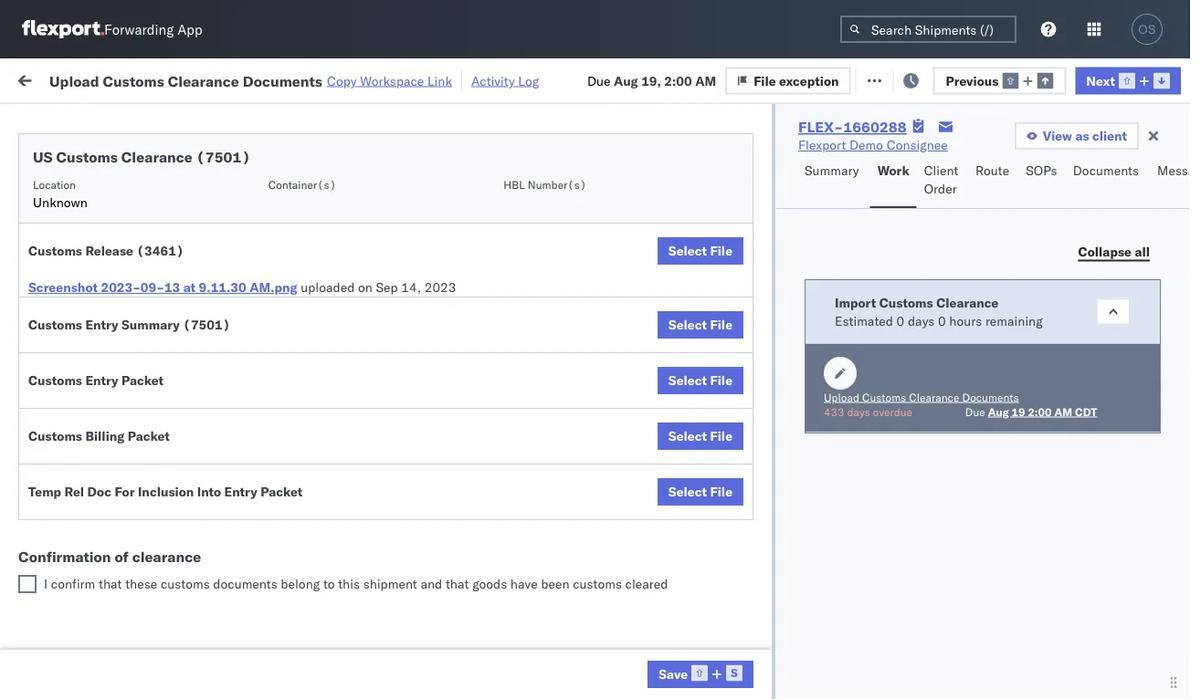Task type: locate. For each thing, give the bounding box(es) containing it.
23, for dec
[[407, 505, 427, 521]]

gvcu5265
[[1125, 665, 1190, 681]]

days left hours
[[908, 313, 935, 329]]

1 horizontal spatial flexport
[[798, 137, 846, 153]]

schedule delivery appointment
[[42, 182, 225, 198], [42, 303, 225, 319], [42, 464, 225, 480]]

los inside confirm pickup from los angeles, ca
[[165, 495, 185, 511]]

4 schedule pickup from los angeles, ca link from the top
[[42, 413, 259, 450]]

clearance up hours
[[937, 295, 999, 311]]

1 horizontal spatial at
[[362, 71, 374, 87]]

upload customs clearance documents
[[42, 374, 200, 408], [824, 391, 1019, 404]]

activity log
[[471, 73, 539, 89]]

ocean
[[559, 183, 597, 199], [717, 183, 755, 199], [559, 223, 597, 239], [717, 223, 755, 239], [717, 264, 755, 280], [836, 264, 874, 280], [717, 304, 755, 320], [836, 304, 874, 320], [559, 344, 597, 360], [717, 344, 755, 360], [836, 344, 874, 360], [717, 384, 755, 400], [836, 384, 874, 400], [717, 424, 755, 440], [836, 424, 874, 440], [559, 465, 597, 481], [717, 465, 755, 481], [559, 505, 597, 521], [717, 505, 755, 521], [717, 545, 755, 561], [559, 585, 597, 601], [559, 625, 597, 641]]

1 horizontal spatial on
[[447, 71, 461, 87]]

upload customs clearance documents button up overdue
[[824, 390, 1019, 405]]

2 1:59 from the top
[[294, 223, 322, 239]]

0 vertical spatial dec
[[381, 465, 405, 481]]

2 vertical spatial schedule delivery appointment button
[[42, 463, 225, 483]]

1 horizontal spatial work
[[878, 163, 910, 179]]

Search Shipments (/) text field
[[840, 16, 1017, 43]]

customs left billing
[[28, 428, 82, 444]]

appointment down us customs clearance (7501)
[[150, 182, 225, 198]]

23, for jan
[[412, 625, 431, 641]]

filtered by:
[[18, 112, 84, 128]]

0 vertical spatial (7501)
[[196, 148, 251, 166]]

cst, for 1:59 am cst, jan 13, 2023
[[349, 585, 378, 601]]

los left into
[[165, 495, 185, 511]]

5, for 1st schedule pickup from los angeles, ca button from the top
[[409, 223, 421, 239]]

2 schedule pickup from los angeles, ca from the top
[[42, 254, 246, 288]]

0 horizontal spatial aug
[[614, 72, 638, 88]]

2 vertical spatial appointment
[[150, 464, 225, 480]]

confirm inside confirm delivery link
[[42, 544, 89, 560]]

cst, up "6:00 pm cst, dec 23, 2022"
[[349, 465, 378, 481]]

on right 205
[[447, 71, 461, 87]]

schedule delivery appointment link up for
[[42, 463, 225, 481]]

container
[[1125, 142, 1174, 156]]

action
[[1128, 71, 1168, 87]]

1 vertical spatial aug
[[988, 405, 1009, 419]]

flex- right hours
[[1009, 304, 1048, 320]]

6 fcl from the top
[[600, 585, 623, 601]]

los down clearance
[[172, 575, 193, 591]]

1 ceau7522 from the top
[[1125, 223, 1190, 239]]

select file for customs entry summary (7501)
[[669, 317, 733, 333]]

3 1846748 from the top
[[1048, 344, 1103, 360]]

pickup down 'customs entry summary (7501)'
[[99, 334, 139, 350]]

confirm delivery
[[42, 544, 139, 560]]

save button
[[648, 661, 754, 689]]

1 schedule delivery appointment button from the top
[[42, 181, 225, 201]]

file for temp rel doc for inclusion into entry packet
[[710, 484, 733, 500]]

433
[[824, 405, 844, 419]]

1 vertical spatial import
[[835, 295, 876, 311]]

1 nov from the top
[[382, 183, 406, 199]]

pickup for 2nd schedule pickup from los angeles, ca button from the bottom of the page
[[99, 414, 139, 430]]

due for due aug 19, 2:00 am
[[587, 72, 611, 88]]

5 ceau7522 from the top
[[1125, 384, 1190, 400]]

1 vertical spatial schedule delivery appointment link
[[42, 302, 225, 320]]

upload for upload customs clearance documents link
[[42, 374, 84, 390]]

los down the 13
[[172, 334, 193, 350]]

2:00
[[664, 72, 692, 88], [1028, 405, 1052, 419]]

2 ceau7522 from the top
[[1125, 263, 1190, 279]]

schedule pickup from los angeles, ca link for 1st schedule pickup from los angeles, ca button from the top
[[42, 212, 259, 249]]

1 vertical spatial days
[[847, 405, 870, 419]]

2 that from the left
[[446, 576, 469, 592]]

angeles, for schedule pickup from los angeles, ca link related to 2nd schedule pickup from los angeles, ca button from the top of the page
[[196, 254, 246, 269]]

select for customs release (3461)
[[669, 243, 707, 259]]

appointment down the 13
[[150, 303, 225, 319]]

that down confirmation of clearance
[[99, 576, 122, 592]]

entry down 2023-
[[85, 317, 118, 333]]

3 schedule pickup from los angeles, ca link from the top
[[42, 333, 259, 370]]

0 vertical spatial demo
[[850, 137, 883, 153]]

due aug 19 2:00 am cdt
[[965, 405, 1097, 419]]

los up the 13
[[172, 254, 193, 269]]

on left sep
[[358, 280, 373, 296]]

flex- for third schedule pickup from los angeles, ca button from the top of the page
[[1009, 344, 1048, 360]]

6 ca from the top
[[42, 593, 59, 609]]

0 vertical spatial aug
[[614, 72, 638, 88]]

schedule down screenshot
[[42, 303, 96, 319]]

3 appointment from the top
[[150, 464, 225, 480]]

1 lhuu7894 from the top
[[1125, 424, 1190, 440]]

cst, down the 1:59 am cst, jan 13, 2023 on the bottom of the page
[[356, 625, 385, 641]]

(7501)
[[196, 148, 251, 166], [183, 317, 230, 333]]

0 vertical spatial schedule delivery appointment
[[42, 182, 225, 198]]

flexport down "flex-1660288"
[[798, 137, 846, 153]]

5,
[[409, 183, 421, 199], [409, 223, 421, 239], [409, 264, 421, 280], [409, 304, 421, 320], [409, 344, 421, 360]]

1 schedule from the top
[[42, 182, 96, 198]]

4 schedule pickup from los angeles, ca button from the top
[[42, 413, 259, 452]]

cleared
[[625, 576, 668, 592]]

appointment for 1:59 am cst, dec 14, 2022
[[150, 464, 225, 480]]

ca for confirm pickup from los angeles, ca button
[[42, 513, 59, 529]]

0 horizontal spatial on
[[358, 280, 373, 296]]

1 horizontal spatial aug
[[988, 405, 1009, 419]]

work down flexport demo consignee link
[[878, 163, 910, 179]]

schedule delivery appointment link for 1:59 am cst, dec 14, 2022
[[42, 463, 225, 481]]

1 vertical spatial 14,
[[408, 465, 428, 481]]

select for temp rel doc for inclusion into entry packet
[[669, 484, 707, 500]]

6 schedule from the top
[[42, 414, 96, 430]]

1 vertical spatial at
[[183, 280, 196, 296]]

clearance down import work button
[[121, 148, 193, 166]]

0 horizontal spatial 0
[[897, 313, 905, 329]]

5 schedule pickup from los angeles, ca link from the top
[[42, 574, 259, 611]]

clearance
[[132, 548, 201, 566]]

customs down clearance
[[161, 576, 210, 592]]

1 horizontal spatial summary
[[805, 163, 859, 179]]

1 schedule pickup from los angeles, ca link from the top
[[42, 212, 259, 249]]

flexport demo consignee
[[798, 137, 948, 153], [678, 585, 828, 601]]

cst, down 1:59 am cst, dec 14, 2022 at left bottom
[[348, 505, 377, 521]]

1 schedule pickup from los angeles, ca from the top
[[42, 213, 246, 248]]

file exception
[[879, 71, 964, 87], [754, 72, 839, 88]]

1 schedule delivery appointment from the top
[[42, 182, 225, 198]]

2023 right 13,
[[428, 585, 459, 601]]

0 vertical spatial due
[[587, 72, 611, 88]]

customs entry packet
[[28, 373, 164, 389]]

delivery inside confirm delivery link
[[92, 544, 139, 560]]

pickup for 2nd schedule pickup from los angeles, ca button from the top of the page
[[99, 254, 139, 269]]

1 customs from the left
[[161, 576, 210, 592]]

delivery for confirm delivery button
[[92, 544, 139, 560]]

0 horizontal spatial that
[[99, 576, 122, 592]]

schedule down customs entry packet
[[42, 414, 96, 430]]

packet right billing
[[128, 428, 170, 444]]

summary button
[[797, 154, 870, 208]]

1 vertical spatial dec
[[380, 505, 404, 521]]

documents inside upload customs clearance documents
[[42, 392, 108, 408]]

(7501) down upload customs clearance documents copy workspace link
[[196, 148, 251, 166]]

1 1846748 from the top
[[1048, 264, 1103, 280]]

release
[[85, 243, 133, 259]]

3 schedule delivery appointment from the top
[[42, 464, 225, 480]]

select file for customs entry packet
[[669, 373, 733, 389]]

1:59 am cdt, nov 5, 2022 for schedule pickup from los angeles, ca link related to 1st schedule pickup from los angeles, ca button from the top
[[294, 223, 456, 239]]

select file button for customs billing packet
[[658, 423, 744, 450]]

client order
[[924, 163, 959, 197]]

confirm up "confirmation"
[[42, 495, 89, 511]]

5 select file button from the top
[[658, 479, 744, 506]]

schedule for 2nd schedule delivery appointment button
[[42, 303, 96, 319]]

0 vertical spatial summary
[[805, 163, 859, 179]]

overdue
[[873, 405, 913, 419]]

1 horizontal spatial 2:00
[[1028, 405, 1052, 419]]

2023 right sep
[[425, 280, 456, 296]]

1 vertical spatial summary
[[122, 317, 180, 333]]

1 vertical spatial pm
[[333, 625, 353, 641]]

collapse
[[1078, 243, 1132, 259]]

documents down customs entry packet
[[42, 392, 108, 408]]

1:59 am cdt, nov 5, 2022
[[294, 183, 456, 199], [294, 223, 456, 239], [294, 264, 456, 280], [294, 304, 456, 320], [294, 344, 456, 360]]

container numbers button
[[1116, 138, 1190, 171]]

schedule delivery appointment button for 1:59 am cst, dec 14, 2022
[[42, 463, 225, 483]]

1 vertical spatial schedule delivery appointment button
[[42, 302, 225, 322]]

from inside confirm pickup from los angeles, ca
[[135, 495, 161, 511]]

1 vertical spatial packet
[[128, 428, 170, 444]]

order
[[924, 181, 957, 197]]

flex-1660288
[[798, 118, 907, 136]]

lhuu7894
[[1125, 424, 1190, 440], [1125, 464, 1190, 480], [1125, 504, 1190, 520], [1125, 544, 1190, 560]]

1846748 for third schedule pickup from los angeles, ca button from the top of the page
[[1048, 344, 1103, 360]]

summary down the flex-1660288 link in the top right of the page
[[805, 163, 859, 179]]

2 schedule pickup from los angeles, ca link from the top
[[42, 253, 259, 289]]

file for customs release (3461)
[[710, 243, 733, 259]]

clearance down app at top left
[[168, 71, 239, 90]]

ca
[[42, 232, 59, 248], [42, 272, 59, 288], [42, 352, 59, 368], [42, 433, 59, 449], [42, 513, 59, 529], [42, 593, 59, 609]]

1 select file from the top
[[669, 243, 733, 259]]

activity
[[471, 73, 515, 89]]

by:
[[66, 112, 84, 128]]

nov for schedule pickup from los angeles, ca link for third schedule pickup from los angeles, ca button from the top of the page
[[382, 344, 406, 360]]

billing
[[85, 428, 125, 444]]

schedule pickup from los angeles, ca for 2nd schedule pickup from los angeles, ca button from the top of the page
[[42, 254, 246, 288]]

4 select file from the top
[[669, 428, 733, 444]]

3 schedule delivery appointment button from the top
[[42, 463, 225, 483]]

cst, right the to
[[349, 585, 378, 601]]

flex-1889466 button
[[979, 420, 1107, 445], [979, 420, 1107, 445]]

2 select file from the top
[[669, 317, 733, 333]]

0 vertical spatial 23,
[[407, 505, 427, 521]]

1 vertical spatial 2:00
[[1028, 405, 1052, 419]]

pickup for confirm pickup from los angeles, ca button
[[92, 495, 131, 511]]

2 vertical spatial schedule delivery appointment
[[42, 464, 225, 480]]

dec for 14,
[[381, 465, 405, 481]]

pm right 6:00
[[325, 505, 345, 521]]

0 horizontal spatial due
[[587, 72, 611, 88]]

pm
[[325, 505, 345, 521], [333, 625, 353, 641]]

pm for 6:00
[[325, 505, 345, 521]]

7 schedule from the top
[[42, 464, 96, 480]]

aug left 19,
[[614, 72, 638, 88]]

1 vertical spatial work
[[878, 163, 910, 179]]

5 ca from the top
[[42, 513, 59, 529]]

documents up 19
[[962, 391, 1019, 404]]

packet for customs entry packet
[[122, 373, 164, 389]]

0 right estimated
[[897, 313, 905, 329]]

4 select from the top
[[669, 428, 707, 444]]

file exception button
[[851, 65, 976, 93], [851, 65, 976, 93], [725, 67, 851, 94], [725, 67, 851, 94]]

test
[[758, 183, 782, 199], [758, 223, 782, 239], [758, 264, 782, 280], [877, 264, 901, 280], [758, 304, 782, 320], [877, 304, 901, 320], [758, 344, 782, 360], [877, 344, 901, 360], [758, 384, 782, 400], [877, 384, 901, 400], [758, 424, 782, 440], [877, 424, 901, 440], [758, 465, 782, 481], [758, 505, 782, 521], [758, 545, 782, 561]]

2 resize handle column header from the left
[[464, 142, 486, 700]]

import down app at top left
[[154, 71, 195, 87]]

1 horizontal spatial customs
[[573, 576, 622, 592]]

flex- for 2nd schedule pickup from los angeles, ca button from the top of the page
[[1009, 264, 1048, 280]]

1 vertical spatial entry
[[85, 373, 118, 389]]

None checkbox
[[18, 576, 37, 594]]

container(s)
[[268, 178, 336, 191]]

flex-
[[798, 118, 843, 136], [1009, 264, 1048, 280], [1009, 304, 1048, 320], [1009, 344, 1048, 360], [1009, 384, 1048, 400], [1009, 424, 1048, 440]]

message
[[245, 71, 296, 87]]

schedule up customs entry packet
[[42, 334, 96, 350]]

ocean fcl
[[559, 183, 623, 199], [559, 223, 623, 239], [559, 344, 623, 360], [559, 465, 623, 481], [559, 505, 623, 521], [559, 585, 623, 601], [559, 625, 623, 641]]

schedule pickup from los angeles, ca button
[[42, 212, 259, 251], [42, 253, 259, 291], [42, 333, 259, 371], [42, 413, 259, 452], [42, 574, 259, 613]]

flex- up summary button
[[798, 118, 843, 136]]

1 vertical spatial (7501)
[[183, 317, 230, 333]]

los for 2nd schedule pickup from los angeles, ca button from the bottom of the page
[[172, 414, 193, 430]]

Search Work text field
[[577, 65, 776, 93]]

1 vertical spatial confirm
[[42, 544, 89, 560]]

flex- up remaining
[[1009, 264, 1048, 280]]

these
[[125, 576, 157, 592]]

0 vertical spatial import
[[154, 71, 195, 87]]

entry right into
[[224, 484, 257, 500]]

2 select from the top
[[669, 317, 707, 333]]

confirm up the confirm
[[42, 544, 89, 560]]

0 vertical spatial work
[[198, 71, 230, 87]]

7 ocean fcl from the top
[[559, 625, 623, 641]]

3 1:59 from the top
[[294, 264, 322, 280]]

5 schedule pickup from los angeles, ca from the top
[[42, 575, 246, 609]]

3 select file from the top
[[669, 373, 733, 389]]

select file for customs release (3461)
[[669, 243, 733, 259]]

customs down "by:"
[[56, 148, 118, 166]]

2:00 right 19
[[1028, 405, 1052, 419]]

4 schedule pickup from los angeles, ca from the top
[[42, 414, 246, 449]]

select for customs entry summary (7501)
[[669, 317, 707, 333]]

3 schedule delivery appointment link from the top
[[42, 463, 225, 481]]

cst,
[[349, 465, 378, 481], [348, 505, 377, 521], [349, 585, 378, 601], [356, 625, 385, 641]]

14, up "6:00 pm cst, dec 23, 2022"
[[408, 465, 428, 481]]

all
[[1135, 243, 1150, 259]]

schedule delivery appointment for 1:59 am cst, dec 14, 2022
[[42, 464, 225, 480]]

1 vertical spatial flexport
[[678, 585, 726, 601]]

1 vertical spatial due
[[965, 405, 985, 419]]

angeles, for schedule pickup from los angeles, ca link related to 1st schedule pickup from los angeles, ca button from the top
[[196, 213, 246, 229]]

flex- down remaining
[[1009, 344, 1048, 360]]

customs inside upload customs clearance documents
[[87, 374, 138, 390]]

bosch
[[678, 183, 714, 199], [678, 223, 714, 239], [678, 264, 714, 280], [797, 264, 833, 280], [678, 304, 714, 320], [797, 304, 833, 320], [678, 344, 714, 360], [797, 344, 833, 360], [678, 384, 714, 400], [797, 384, 833, 400], [678, 424, 714, 440], [797, 424, 833, 440], [678, 465, 714, 481], [678, 505, 714, 521], [678, 545, 714, 561]]

customs right 'been'
[[573, 576, 622, 592]]

i confirm that these customs documents belong to this shipment and that goods have been customs cleared
[[44, 576, 668, 592]]

0 vertical spatial 14,
[[401, 280, 421, 296]]

schedule for 1st schedule pickup from los angeles, ca button from the top
[[42, 213, 96, 229]]

schedule delivery appointment down 2023-
[[42, 303, 225, 319]]

dec up "6:00 pm cst, dec 23, 2022"
[[381, 465, 405, 481]]

on
[[447, 71, 461, 87], [358, 280, 373, 296]]

0 vertical spatial days
[[908, 313, 935, 329]]

2 vertical spatial schedule delivery appointment link
[[42, 463, 225, 481]]

433 days overdue
[[824, 405, 913, 419]]

pm right 10:30
[[333, 625, 353, 641]]

(7501) down 9.11.30
[[183, 317, 230, 333]]

schedule delivery appointment button down 2023-
[[42, 302, 225, 322]]

summary inside summary button
[[805, 163, 859, 179]]

upload for rightmost upload customs clearance documents button
[[824, 391, 860, 404]]

cst, for 10:30 pm cst, jan 23, 2023
[[356, 625, 385, 641]]

customs up screenshot
[[28, 243, 82, 259]]

1 confirm from the top
[[42, 495, 89, 511]]

1 horizontal spatial file exception
[[879, 71, 964, 87]]

4 ca from the top
[[42, 433, 59, 449]]

jan down 13,
[[388, 625, 408, 641]]

confirm
[[42, 495, 89, 511], [42, 544, 89, 560]]

screenshot
[[28, 280, 98, 296]]

0
[[897, 313, 905, 329], [938, 313, 946, 329]]

2 schedule delivery appointment from the top
[[42, 303, 225, 319]]

upload up 433
[[824, 391, 860, 404]]

packet down 'customs entry summary (7501)'
[[122, 373, 164, 389]]

ca down temp
[[42, 513, 59, 529]]

aug left 19
[[988, 405, 1009, 419]]

clearance inside the 'import customs clearance estimated 0 days 0 hours remaining'
[[937, 295, 999, 311]]

0 left hours
[[938, 313, 946, 329]]

2 5, from the top
[[409, 223, 421, 239]]

ca for 1st schedule pickup from los angeles, ca button from the bottom of the page
[[42, 593, 59, 609]]

1 horizontal spatial exception
[[905, 71, 964, 87]]

(0)
[[296, 71, 320, 87]]

4 schedule from the top
[[42, 303, 96, 319]]

1 0 from the left
[[897, 313, 905, 329]]

los up (3461)
[[172, 213, 193, 229]]

3 schedule pickup from los angeles, ca from the top
[[42, 334, 246, 368]]

1 ca from the top
[[42, 232, 59, 248]]

0 vertical spatial flexport demo consignee
[[798, 137, 948, 153]]

1660288
[[843, 118, 907, 136]]

10:30
[[294, 625, 330, 641]]

23, down 13,
[[412, 625, 431, 641]]

0 horizontal spatial import
[[154, 71, 195, 87]]

4 fcl from the top
[[600, 465, 623, 481]]

3 cdt, from the top
[[349, 264, 379, 280]]

2 vertical spatial 2023
[[435, 625, 466, 641]]

1 vertical spatial on
[[358, 280, 373, 296]]

due
[[587, 72, 611, 88], [965, 405, 985, 419]]

schedule pickup from los angeles, ca link for 2nd schedule pickup from los angeles, ca button from the bottom of the page
[[42, 413, 259, 450]]

previous
[[946, 72, 999, 88]]

schedule delivery appointment down us customs clearance (7501)
[[42, 182, 225, 198]]

3 fcl from the top
[[600, 344, 623, 360]]

5 5, from the top
[[409, 344, 421, 360]]

0 vertical spatial schedule delivery appointment button
[[42, 181, 225, 201]]

2 appointment from the top
[[150, 303, 225, 319]]

4 1846748 from the top
[[1048, 384, 1103, 400]]

1 horizontal spatial demo
[[850, 137, 883, 153]]

3 nov from the top
[[382, 264, 406, 280]]

2022 for schedule delivery appointment button for 1:59 am cst, dec 14, 2022
[[431, 465, 463, 481]]

clearance down 'customs entry summary (7501)'
[[141, 374, 200, 390]]

next
[[1086, 72, 1115, 88]]

0 vertical spatial packet
[[122, 373, 164, 389]]

select for customs entry packet
[[669, 373, 707, 389]]

packet up 6:00
[[260, 484, 303, 500]]

09-
[[141, 280, 164, 296]]

schedule pickup from los angeles, ca link for 1st schedule pickup from los angeles, ca button from the bottom of the page
[[42, 574, 259, 611]]

14,
[[401, 280, 421, 296], [408, 465, 428, 481]]

0 vertical spatial 2:00
[[664, 72, 692, 88]]

import inside button
[[154, 71, 195, 87]]

jan left 13,
[[381, 585, 401, 601]]

at left risk
[[362, 71, 374, 87]]

4 ocean fcl from the top
[[559, 465, 623, 481]]

schedule delivery appointment button up for
[[42, 463, 225, 483]]

fcl for confirm pickup from los angeles, ca button
[[600, 505, 623, 521]]

2 vertical spatial packet
[[260, 484, 303, 500]]

6 resize handle column header from the left
[[948, 142, 970, 700]]

2 schedule delivery appointment link from the top
[[42, 302, 225, 320]]

0 vertical spatial on
[[447, 71, 461, 87]]

5 cdt, from the top
[[349, 344, 379, 360]]

0 vertical spatial confirm
[[42, 495, 89, 511]]

customs up estimated
[[879, 295, 933, 311]]

1 horizontal spatial that
[[446, 576, 469, 592]]

0 vertical spatial jan
[[381, 585, 401, 601]]

0 horizontal spatial demo
[[729, 585, 763, 601]]

1 select from the top
[[669, 243, 707, 259]]

0 horizontal spatial summary
[[122, 317, 180, 333]]

2 lhuu7894 from the top
[[1125, 464, 1190, 480]]

los for 2nd schedule pickup from los angeles, ca button from the top of the page
[[172, 254, 193, 269]]

7 1:59 from the top
[[294, 585, 322, 601]]

schedule delivery appointment link down 2023-
[[42, 302, 225, 320]]

ca up temp
[[42, 433, 59, 449]]

cst, for 6:00 pm cst, dec 23, 2022
[[348, 505, 377, 521]]

days inside the 'import customs clearance estimated 0 days 0 hours remaining'
[[908, 313, 935, 329]]

2 schedule pickup from los angeles, ca button from the top
[[42, 253, 259, 291]]

5 select from the top
[[669, 484, 707, 500]]

1 vertical spatial 2023
[[428, 585, 459, 601]]

1 horizontal spatial 0
[[938, 313, 946, 329]]

0 horizontal spatial work
[[198, 71, 230, 87]]

schedule pickup from los angeles, ca for 1st schedule pickup from los angeles, ca button from the bottom of the page
[[42, 575, 246, 609]]

dec down 1:59 am cst, dec 14, 2022 at left bottom
[[380, 505, 404, 521]]

2 select file button from the top
[[658, 312, 744, 339]]

work
[[198, 71, 230, 87], [878, 163, 910, 179]]

8 resize handle column header from the left
[[1157, 142, 1179, 700]]

customs up billing
[[87, 374, 138, 390]]

fcl for third schedule pickup from los angeles, ca button from the top of the page
[[600, 344, 623, 360]]

2023 for 13,
[[428, 585, 459, 601]]

file exception down search shipments (/) text box
[[879, 71, 964, 87]]

1 horizontal spatial days
[[908, 313, 935, 329]]

schedule for schedule delivery appointment button for 1:59 am cst, dec 14, 2022
[[42, 464, 96, 480]]

1 horizontal spatial due
[[965, 405, 985, 419]]

5 ocean fcl from the top
[[559, 505, 623, 521]]

import up estimated
[[835, 295, 876, 311]]

23, down 1:59 am cst, dec 14, 2022 at left bottom
[[407, 505, 427, 521]]

2 1846748 from the top
[[1048, 304, 1103, 320]]

1 fcl from the top
[[600, 183, 623, 199]]

los for 1st schedule pickup from los angeles, ca button from the top
[[172, 213, 193, 229]]

0 horizontal spatial customs
[[161, 576, 210, 592]]

confirm inside confirm pickup from los angeles, ca
[[42, 495, 89, 511]]

angeles, inside confirm pickup from los angeles, ca
[[189, 495, 239, 511]]

import inside the 'import customs clearance estimated 0 days 0 hours remaining'
[[835, 295, 876, 311]]

upload inside upload customs clearance documents
[[42, 374, 84, 390]]

pickup inside confirm pickup from los angeles, ca
[[92, 495, 131, 511]]

5, for third schedule pickup from los angeles, ca button from the top of the page
[[409, 344, 421, 360]]

flex- down 'due aug 19 2:00 am cdt'
[[1009, 424, 1048, 440]]

1 horizontal spatial import
[[835, 295, 876, 311]]

schedule delivery appointment button down us customs clearance (7501)
[[42, 181, 225, 201]]

4 nov from the top
[[382, 304, 406, 320]]

pickup down of
[[99, 575, 139, 591]]

schedule pickup from los angeles, ca link for third schedule pickup from los angeles, ca button from the top of the page
[[42, 333, 259, 370]]

shipment
[[363, 576, 417, 592]]

temp rel doc for inclusion into entry packet
[[28, 484, 303, 500]]

documents
[[243, 71, 322, 90], [1073, 163, 1139, 179], [962, 391, 1019, 404], [42, 392, 108, 408]]

sep
[[376, 280, 398, 296]]

ca up customs entry packet
[[42, 352, 59, 368]]

delivery for 2nd schedule delivery appointment button
[[99, 303, 146, 319]]

file
[[879, 71, 901, 87], [754, 72, 776, 88], [710, 243, 733, 259], [710, 317, 733, 333], [710, 373, 733, 389], [710, 428, 733, 444], [710, 484, 733, 500]]

1 vertical spatial schedule delivery appointment
[[42, 303, 225, 319]]

0 vertical spatial at
[[362, 71, 374, 87]]

fcl
[[600, 183, 623, 199], [600, 223, 623, 239], [600, 344, 623, 360], [600, 465, 623, 481], [600, 505, 623, 521], [600, 585, 623, 601], [600, 625, 623, 641]]

documents
[[213, 576, 277, 592]]

appointment up inclusion
[[150, 464, 225, 480]]

due left 19
[[965, 405, 985, 419]]

cdt,
[[349, 183, 379, 199], [349, 223, 379, 239], [349, 264, 379, 280], [349, 304, 379, 320], [349, 344, 379, 360]]

from for third schedule pickup from los angeles, ca button from the top of the page
[[142, 334, 169, 350]]

uploaded
[[301, 280, 355, 296]]

0 vertical spatial entry
[[85, 317, 118, 333]]

schedule down "confirmation"
[[42, 575, 96, 591]]

file for customs billing packet
[[710, 428, 733, 444]]

los down upload customs clearance documents link
[[172, 414, 193, 430]]

consignee inside flexport demo consignee link
[[887, 137, 948, 153]]

upload up "by:"
[[49, 71, 99, 90]]

14, right sep
[[401, 280, 421, 296]]

entry up customs billing packet
[[85, 373, 118, 389]]

pickup for 1st schedule pickup from los angeles, ca button from the bottom of the page
[[99, 575, 139, 591]]

1 1:59 am cdt, nov 5, 2022 from the top
[[294, 183, 456, 199]]

1 appointment from the top
[[150, 182, 225, 198]]

5 schedule from the top
[[42, 334, 96, 350]]

0 vertical spatial pm
[[325, 505, 345, 521]]

0 horizontal spatial 2:00
[[664, 72, 692, 88]]

2 cdt, from the top
[[349, 223, 379, 239]]

7 resize handle column header from the left
[[1094, 142, 1116, 700]]

1 vertical spatial 23,
[[412, 625, 431, 641]]

aug for 19
[[988, 405, 1009, 419]]

ca inside confirm pickup from los angeles, ca
[[42, 513, 59, 529]]

resize handle column header
[[261, 142, 283, 700], [464, 142, 486, 700], [528, 142, 550, 700], [647, 142, 669, 700], [766, 142, 787, 700], [948, 142, 970, 700], [1094, 142, 1116, 700], [1157, 142, 1179, 700]]

track
[[464, 71, 494, 87]]

(7501) for customs entry summary (7501)
[[183, 317, 230, 333]]

5 fcl from the top
[[600, 505, 623, 521]]

ca down unknown
[[42, 232, 59, 248]]

customs
[[103, 71, 164, 90], [56, 148, 118, 166], [28, 243, 82, 259], [879, 295, 933, 311], [28, 317, 82, 333], [28, 373, 82, 389], [87, 374, 138, 390], [862, 391, 906, 404], [28, 428, 82, 444]]

3 5, from the top
[[409, 264, 421, 280]]

schedule delivery appointment for 1:59 am cdt, nov 5, 2022
[[42, 182, 225, 198]]

flex
[[979, 149, 1000, 163]]

pickup up 2023-
[[99, 254, 139, 269]]

batch action
[[1089, 71, 1168, 87]]

0 vertical spatial appointment
[[150, 182, 225, 198]]

4 select file button from the top
[[658, 423, 744, 450]]

1 schedule delivery appointment link from the top
[[42, 181, 225, 200]]

flexport right 'cleared'
[[678, 585, 726, 601]]

1 vertical spatial appointment
[[150, 303, 225, 319]]

clearance up overdue
[[909, 391, 959, 404]]

1 horizontal spatial upload customs clearance documents
[[824, 391, 1019, 404]]

schedule up 'rel'
[[42, 464, 96, 480]]

1 select file button from the top
[[658, 238, 744, 265]]

save
[[659, 667, 688, 683]]

2 ca from the top
[[42, 272, 59, 288]]

from for 1st schedule pickup from los angeles, ca button from the top
[[142, 213, 169, 229]]

0 vertical spatial schedule delivery appointment link
[[42, 181, 225, 200]]

upload customs clearance documents up billing
[[42, 374, 200, 408]]

days right 433
[[847, 405, 870, 419]]

1 vertical spatial jan
[[388, 625, 408, 641]]



Task type: vqa. For each thing, say whether or not it's contained in the screenshot.


Task type: describe. For each thing, give the bounding box(es) containing it.
us customs clearance (7501)
[[33, 148, 251, 166]]

2 0 from the left
[[938, 313, 946, 329]]

cst, for 1:59 am cst, dec 14, 2022
[[349, 465, 378, 481]]

from for 2nd schedule pickup from los angeles, ca button from the top of the page
[[142, 254, 169, 269]]

1:59 am cdt, nov 5, 2022 for schedule pickup from los angeles, ca link for third schedule pickup from los angeles, ca button from the top of the page
[[294, 344, 456, 360]]

4 flex-1846748 from the top
[[1009, 384, 1103, 400]]

from for confirm pickup from los angeles, ca button
[[135, 495, 161, 511]]

screenshot 2023-09-13 at 9.11.30 am.png uploaded on sep 14, 2023
[[28, 280, 456, 296]]

select file button for temp rel doc for inclusion into entry packet
[[658, 479, 744, 506]]

customs billing packet
[[28, 428, 170, 444]]

msdu7304
[[1125, 585, 1190, 601]]

temp
[[28, 484, 61, 500]]

0 horizontal spatial file exception
[[754, 72, 839, 88]]

next button
[[1075, 67, 1181, 94]]

7 fcl from the top
[[600, 625, 623, 641]]

1 flex-1846748 from the top
[[1009, 264, 1103, 280]]

work
[[52, 66, 99, 91]]

2 customs from the left
[[573, 576, 622, 592]]

schedule pickup from los angeles, ca for third schedule pickup from los angeles, ca button from the top of the page
[[42, 334, 246, 368]]

work inside button
[[878, 163, 910, 179]]

nov for 1:59 am cdt, nov 5, 2022's schedule delivery appointment link
[[382, 183, 406, 199]]

customs down screenshot
[[28, 317, 82, 333]]

jan for 23,
[[388, 625, 408, 641]]

759 at risk
[[335, 71, 399, 87]]

belong
[[281, 576, 320, 592]]

4 lhuu7894 from the top
[[1125, 544, 1190, 560]]

fcl for 1st schedule pickup from los angeles, ca button from the bottom of the page
[[600, 585, 623, 601]]

4 1:59 am cdt, nov 5, 2022 from the top
[[294, 304, 456, 320]]

sops
[[1026, 163, 1058, 179]]

am.png
[[250, 280, 297, 296]]

customs inside the 'import customs clearance estimated 0 days 0 hours remaining'
[[879, 295, 933, 311]]

2023 for 23,
[[435, 625, 466, 641]]

work button
[[870, 154, 917, 208]]

schedule for 2nd schedule pickup from los angeles, ca button from the bottom of the page
[[42, 414, 96, 430]]

0 vertical spatial flexport
[[798, 137, 846, 153]]

2:00 for 19,
[[664, 72, 692, 88]]

confirm delivery link
[[42, 543, 139, 561]]

19
[[1012, 405, 1025, 419]]

1 ocean fcl from the top
[[559, 183, 623, 199]]

view as client button
[[1015, 122, 1139, 150]]

aug 19 2:00 am cdt button
[[988, 405, 1097, 419]]

confirmation
[[18, 548, 111, 566]]

forwarding
[[104, 21, 174, 38]]

los for confirm pickup from los angeles, ca button
[[165, 495, 185, 511]]

sops button
[[1019, 154, 1066, 208]]

2023-
[[101, 280, 141, 296]]

angeles, for schedule pickup from los angeles, ca link for third schedule pickup from los angeles, ca button from the top of the page
[[196, 334, 246, 350]]

2 ocean fcl from the top
[[559, 223, 623, 239]]

view
[[1043, 128, 1072, 144]]

flex- for upload customs clearance documents button to the left
[[1009, 384, 1048, 400]]

0 horizontal spatial upload customs clearance documents
[[42, 374, 200, 408]]

collapse all button
[[1067, 238, 1161, 266]]

pickup for third schedule pickup from los angeles, ca button from the top of the page
[[99, 334, 139, 350]]

this
[[338, 576, 360, 592]]

4 5, from the top
[[409, 304, 421, 320]]

ca for 2nd schedule pickup from los angeles, ca button from the bottom of the page
[[42, 433, 59, 449]]

upload customs clearance documents copy workspace link
[[49, 71, 452, 90]]

consignee inside 'consignee' button
[[797, 149, 849, 163]]

client order button
[[917, 154, 968, 208]]

19,
[[641, 72, 661, 88]]

1889466
[[1048, 424, 1103, 440]]

13
[[164, 280, 180, 296]]

aug for 19,
[[614, 72, 638, 88]]

5, for 2nd schedule pickup from los angeles, ca button from the top of the page
[[409, 264, 421, 280]]

flex id button
[[970, 145, 1098, 164]]

2022 for confirm pickup from los angeles, ca button
[[430, 505, 462, 521]]

us
[[33, 148, 53, 166]]

into
[[197, 484, 221, 500]]

file for customs entry packet
[[710, 373, 733, 389]]

forwarding app link
[[22, 20, 202, 38]]

0 horizontal spatial flexport
[[678, 585, 726, 601]]

1:59 am cst, jan 13, 2023
[[294, 585, 459, 601]]

from for 1st schedule pickup from los angeles, ca button from the bottom of the page
[[142, 575, 169, 591]]

confirm delivery button
[[42, 543, 139, 563]]

customs up customs billing packet
[[28, 373, 82, 389]]

location unknown
[[33, 178, 88, 211]]

angeles, for schedule pickup from los angeles, ca link related to 2nd schedule pickup from los angeles, ca button from the bottom of the page
[[196, 414, 246, 430]]

view as client
[[1043, 128, 1127, 144]]

flexport demo consignee link
[[798, 136, 948, 154]]

1:59 am cdt, nov 5, 2022 for schedule pickup from los angeles, ca link related to 2nd schedule pickup from los angeles, ca button from the top of the page
[[294, 264, 456, 280]]

confirm for confirm delivery
[[42, 544, 89, 560]]

remaining
[[986, 313, 1043, 329]]

2022 for schedule delivery appointment button for 1:59 am cdt, nov 5, 2022
[[424, 183, 456, 199]]

unknown
[[33, 195, 88, 211]]

fcl for 1st schedule pickup from los angeles, ca button from the top
[[600, 223, 623, 239]]

and
[[421, 576, 442, 592]]

doc
[[87, 484, 111, 500]]

import for import work
[[154, 71, 195, 87]]

schedule for 2nd schedule pickup from los angeles, ca button from the top of the page
[[42, 254, 96, 269]]

os
[[1139, 22, 1156, 36]]

id
[[1003, 149, 1014, 163]]

import for import customs clearance estimated 0 days 0 hours remaining
[[835, 295, 876, 311]]

batch action button
[[1060, 65, 1180, 93]]

documents down "client"
[[1073, 163, 1139, 179]]

hbl
[[504, 178, 525, 191]]

have
[[511, 576, 538, 592]]

schedule delivery appointment link for 1:59 am cdt, nov 5, 2022
[[42, 181, 225, 200]]

3 ceau7522 from the top
[[1125, 303, 1190, 319]]

from for 2nd schedule pickup from los angeles, ca button from the bottom of the page
[[142, 414, 169, 430]]

1 1:59 from the top
[[294, 183, 322, 199]]

0 horizontal spatial exception
[[779, 72, 839, 88]]

1:59 am cdt, nov 5, 2022 for 1:59 am cdt, nov 5, 2022's schedule delivery appointment link
[[294, 183, 456, 199]]

documents button
[[1066, 154, 1150, 208]]

numbers
[[1125, 157, 1171, 170]]

fcl for schedule delivery appointment button for 1:59 am cdt, nov 5, 2022
[[600, 183, 623, 199]]

1:59 am cst, dec 14, 2022
[[294, 465, 463, 481]]

fcl for schedule delivery appointment button for 1:59 am cst, dec 14, 2022
[[600, 465, 623, 481]]

my
[[18, 66, 47, 91]]

entry for packet
[[85, 373, 118, 389]]

workitem button
[[11, 145, 265, 164]]

2 vertical spatial entry
[[224, 484, 257, 500]]

packet for customs billing packet
[[128, 428, 170, 444]]

customs up overdue
[[862, 391, 906, 404]]

inclusion
[[138, 484, 194, 500]]

work inside button
[[198, 71, 230, 87]]

6 ocean fcl from the top
[[559, 585, 623, 601]]

pm for 10:30
[[333, 625, 353, 641]]

estimated
[[835, 313, 893, 329]]

4 resize handle column header from the left
[[647, 142, 669, 700]]

flex-1889466
[[1009, 424, 1103, 440]]

1 horizontal spatial upload customs clearance documents button
[[824, 390, 1019, 405]]

customs down the forwarding
[[103, 71, 164, 90]]

ca for 2nd schedule pickup from los angeles, ca button from the top of the page
[[42, 272, 59, 288]]

1846748 for upload customs clearance documents button to the left
[[1048, 384, 1103, 400]]

consignee button
[[787, 145, 952, 164]]

6:00
[[294, 505, 322, 521]]

client
[[924, 163, 959, 179]]

location
[[33, 178, 76, 191]]

i
[[44, 576, 48, 592]]

forwarding app
[[104, 21, 202, 38]]

3 resize handle column header from the left
[[528, 142, 550, 700]]

0 horizontal spatial at
[[183, 280, 196, 296]]

3 schedule pickup from los angeles, ca button from the top
[[42, 333, 259, 371]]

3 ocean fcl from the top
[[559, 344, 623, 360]]

jan for 13,
[[381, 585, 401, 601]]

container numbers
[[1125, 142, 1174, 170]]

759
[[335, 71, 359, 87]]

select for customs billing packet
[[669, 428, 707, 444]]

select file button for customs entry packet
[[658, 367, 744, 395]]

appointment for 1:59 am cdt, nov 5, 2022
[[150, 182, 225, 198]]

(7501) for us customs clearance (7501)
[[196, 148, 251, 166]]

4 ceau7522 from the top
[[1125, 343, 1190, 359]]

select file for temp rel doc for inclusion into entry packet
[[669, 484, 733, 500]]

5 resize handle column header from the left
[[766, 142, 787, 700]]

been
[[541, 576, 570, 592]]

ca for 1st schedule pickup from los angeles, ca button from the top
[[42, 232, 59, 248]]

205
[[420, 71, 443, 87]]

schedule pickup from los angeles, ca for 2nd schedule pickup from los angeles, ca button from the bottom of the page
[[42, 414, 246, 449]]

dec for 23,
[[380, 505, 404, 521]]

due aug 19, 2:00 am
[[587, 72, 716, 88]]

nov for schedule pickup from los angeles, ca link related to 2nd schedule pickup from los angeles, ca button from the top of the page
[[382, 264, 406, 280]]

6 1:59 from the top
[[294, 465, 322, 481]]

2:00 for 19
[[1028, 405, 1052, 419]]

1 resize handle column header from the left
[[261, 142, 283, 700]]

schedule for 1st schedule pickup from los angeles, ca button from the bottom of the page
[[42, 575, 96, 591]]

1 schedule pickup from los angeles, ca button from the top
[[42, 212, 259, 251]]

confirm
[[51, 576, 95, 592]]

entry for summary
[[85, 317, 118, 333]]

6:00 pm cst, dec 23, 2022
[[294, 505, 462, 521]]

to
[[323, 576, 335, 592]]

import customs clearance estimated 0 days 0 hours remaining
[[835, 295, 1043, 329]]

4 cdt, from the top
[[349, 304, 379, 320]]

4 1:59 from the top
[[294, 304, 322, 320]]

0 horizontal spatial upload customs clearance documents button
[[42, 373, 259, 412]]

risk
[[377, 71, 399, 87]]

number(s)
[[528, 178, 587, 191]]

schedule for third schedule pickup from los angeles, ca button from the top of the page
[[42, 334, 96, 350]]

customs release (3461)
[[28, 243, 184, 259]]

9.11.30
[[199, 280, 246, 296]]

select file button for customs entry summary (7501)
[[658, 312, 744, 339]]

client
[[1093, 128, 1127, 144]]

1846748 for 2nd schedule pickup from los angeles, ca button from the top of the page
[[1048, 264, 1103, 280]]

goods
[[472, 576, 507, 592]]

my work
[[18, 66, 99, 91]]

schedule pickup from los angeles, ca link for 2nd schedule pickup from los angeles, ca button from the top of the page
[[42, 253, 259, 289]]

messa
[[1157, 163, 1190, 179]]

2 schedule delivery appointment button from the top
[[42, 302, 225, 322]]

lhuu7894 for schedule delivery appointment
[[1125, 464, 1190, 480]]

1 that from the left
[[99, 576, 122, 592]]

0 vertical spatial 2023
[[425, 280, 456, 296]]

clearance inside upload customs clearance documents
[[141, 374, 200, 390]]

(3461)
[[137, 243, 184, 259]]

import work
[[154, 71, 230, 87]]

schedule delivery appointment button for 1:59 am cdt, nov 5, 2022
[[42, 181, 225, 201]]

rel
[[65, 484, 84, 500]]

1 cdt, from the top
[[349, 183, 379, 199]]

1 vertical spatial flexport demo consignee
[[678, 585, 828, 601]]

2022 for third schedule pickup from los angeles, ca button from the top of the page
[[424, 344, 456, 360]]

route button
[[968, 154, 1019, 208]]

1 5, from the top
[[409, 183, 421, 199]]

angeles, for confirm pickup from los angeles, ca link
[[189, 495, 239, 511]]

select file button for customs release (3461)
[[658, 238, 744, 265]]

schedule for schedule delivery appointment button for 1:59 am cdt, nov 5, 2022
[[42, 182, 96, 198]]

flex id
[[979, 149, 1014, 163]]

2022 for 2nd schedule pickup from los angeles, ca button from the top of the page
[[424, 264, 456, 280]]

angeles, for schedule pickup from los angeles, ca link associated with 1st schedule pickup from los angeles, ca button from the bottom of the page
[[196, 575, 246, 591]]

0 horizontal spatial days
[[847, 405, 870, 419]]

flexport. image
[[22, 20, 104, 38]]

pickup for 1st schedule pickup from los angeles, ca button from the top
[[99, 213, 139, 229]]

5 schedule pickup from los angeles, ca button from the top
[[42, 574, 259, 613]]

file for customs entry summary (7501)
[[710, 317, 733, 333]]

3 flex-1846748 from the top
[[1009, 344, 1103, 360]]

1 vertical spatial demo
[[729, 585, 763, 601]]

2 flex-1846748 from the top
[[1009, 304, 1103, 320]]

due for due aug 19 2:00 am cdt
[[965, 405, 985, 419]]

confirm for confirm pickup from los angeles, ca
[[42, 495, 89, 511]]

delivery for schedule delivery appointment button for 1:59 am cst, dec 14, 2022
[[99, 464, 146, 480]]

5 1:59 from the top
[[294, 344, 322, 360]]

documents left the copy at the top of the page
[[243, 71, 322, 90]]



